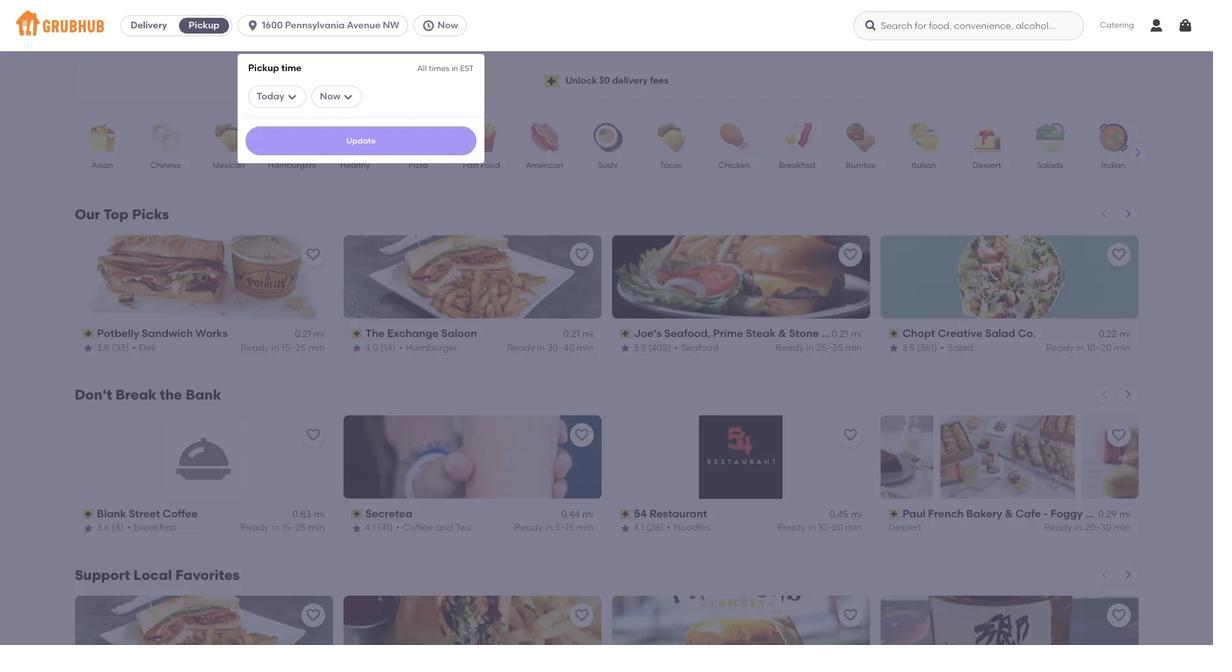 Task type: describe. For each thing, give the bounding box(es) containing it.
stone
[[789, 327, 819, 340]]

delivery
[[612, 75, 648, 86]]

chicken image
[[711, 123, 757, 152]]

4.1 (41)
[[365, 522, 393, 533]]

salads
[[1037, 161, 1063, 170]]

saloon
[[441, 327, 477, 340]]

0 horizontal spatial salad
[[947, 342, 973, 353]]

don't break the bank
[[75, 386, 221, 403]]

italian image
[[901, 123, 947, 152]]

grubhub plus flag logo image
[[544, 75, 560, 87]]

bottom
[[1085, 507, 1124, 520]]

update button
[[246, 126, 477, 155]]

fees
[[650, 75, 669, 86]]

joe's seafood, prime steak & stone crab
[[634, 327, 848, 340]]

now inside button
[[438, 20, 458, 31]]

4.0 (14)
[[365, 342, 396, 353]]

1 horizontal spatial svg image
[[343, 91, 354, 102]]

co.
[[1018, 327, 1036, 340]]

• salad
[[940, 342, 973, 353]]

0.21 mi for joe's seafood, prime steak & stone crab
[[832, 329, 862, 340]]

• for joe's seafood, prime steak & stone crab
[[674, 342, 678, 353]]

0.83 mi
[[292, 509, 325, 520]]

0 vertical spatial coffee
[[163, 507, 198, 520]]

in for blank street coffee
[[271, 522, 279, 533]]

mexican
[[213, 161, 245, 170]]

4.1 for 54 restaurant
[[634, 522, 644, 533]]

main navigation navigation
[[0, 0, 1213, 645]]

dessert image
[[964, 123, 1010, 152]]

ready in 20–30 min
[[1044, 522, 1130, 533]]

in inside navigation
[[451, 64, 458, 73]]

mexican image
[[206, 123, 252, 152]]

3.6
[[96, 522, 109, 533]]

15–25 for our top picks
[[281, 342, 306, 353]]

restaurant
[[649, 507, 707, 520]]

ready for secretea
[[514, 522, 543, 533]]

0.45
[[830, 509, 848, 520]]

mi for 54 restaurant
[[851, 509, 862, 520]]

ready in 5–15 min
[[514, 522, 593, 533]]

10–20 for chopt creative salad co.
[[1087, 342, 1112, 353]]

tacos image
[[648, 123, 694, 152]]

in for 54 restaurant
[[808, 522, 816, 533]]

potbelly
[[97, 327, 139, 340]]

top
[[103, 206, 129, 222]]

est
[[460, 64, 474, 73]]

• for potbelly sandwich works
[[132, 342, 136, 353]]

1600
[[262, 20, 283, 31]]

cafe
[[1016, 507, 1041, 520]]

save this restaurant image for joe's seafood, prime steak & stone crab
[[842, 247, 858, 263]]

paul
[[903, 507, 926, 520]]

3.9 for chopt creative salad co.
[[902, 342, 915, 353]]

min for the exchange saloon
[[577, 342, 593, 353]]

favorites
[[175, 567, 240, 583]]

catering button
[[1091, 11, 1143, 41]]

3.9 (403)
[[634, 342, 671, 353]]

pizza image
[[395, 123, 441, 152]]

mi for the exchange saloon
[[582, 329, 593, 340]]

steak
[[746, 327, 776, 340]]

mi for potbelly sandwich works
[[314, 329, 325, 340]]

ready for 54 restaurant
[[777, 522, 806, 533]]

• for blank street coffee
[[127, 522, 130, 533]]

don't
[[75, 386, 112, 403]]

in for joe's seafood, prime steak & stone crab
[[806, 342, 814, 353]]

subscription pass image for secretea
[[351, 510, 363, 519]]

0.29
[[1098, 509, 1117, 520]]

ready in 10–20 min for 54 restaurant
[[777, 522, 862, 533]]

min for joe's seafood, prime steak & stone crab
[[845, 342, 862, 353]]

mi for paul french bakery & cafe - foggy bottom
[[1119, 509, 1130, 520]]

crab
[[821, 327, 848, 340]]

in for the exchange saloon
[[537, 342, 545, 353]]

1600 pennsylvania avenue nw button
[[238, 15, 413, 36]]

ready in 15–25 min for don't break the bank
[[241, 522, 325, 533]]

our
[[75, 206, 100, 222]]

mi for chopt creative salad co.
[[1119, 329, 1130, 340]]

0.21 mi for potbelly sandwich works
[[295, 329, 325, 340]]

the exchange saloon
[[365, 327, 477, 340]]

pennsylvania
[[285, 20, 345, 31]]

american image
[[522, 123, 568, 152]]

0 horizontal spatial dessert
[[888, 522, 922, 533]]

54 restaurant
[[634, 507, 707, 520]]

indian
[[1101, 161, 1125, 170]]

avenue
[[347, 20, 380, 31]]

now button
[[413, 15, 472, 36]]

• seafood
[[674, 342, 719, 353]]

4.1 for secretea
[[365, 522, 376, 533]]

our top picks
[[75, 206, 169, 222]]

1 vertical spatial &
[[1005, 507, 1013, 520]]

min for blank street coffee
[[308, 522, 325, 533]]

caret right icon image for don't break the bank
[[1123, 389, 1133, 399]]

burritos
[[846, 161, 875, 170]]

save this restaurant image for 54 restaurant
[[842, 427, 858, 443]]

mi for blank street coffee
[[314, 509, 325, 520]]

ready in 15–25 min for our top picks
[[241, 342, 325, 353]]

subscription pass image for the exchange saloon
[[351, 329, 363, 339]]

caret left icon image for support local favorites
[[1099, 569, 1109, 580]]

update
[[346, 136, 376, 145]]

1 horizontal spatial breakfast
[[779, 161, 816, 170]]

tea
[[455, 522, 471, 533]]

hamburgers image
[[269, 123, 315, 152]]

caret left icon image for don't break the bank
[[1099, 389, 1109, 399]]

ready in 25–35 min
[[776, 342, 862, 353]]

(361)
[[917, 342, 937, 353]]

noodles
[[674, 522, 710, 533]]

sandwich
[[142, 327, 193, 340]]

exchange
[[387, 327, 439, 340]]

fast food
[[463, 161, 500, 170]]

pizza
[[409, 161, 428, 170]]

min for 54 restaurant
[[845, 522, 862, 533]]

today
[[257, 91, 284, 102]]

blank street coffee
[[97, 507, 198, 520]]

1600 pennsylvania avenue nw
[[262, 20, 399, 31]]

1 vertical spatial now
[[320, 91, 341, 102]]

54 restaurant logo image
[[699, 415, 783, 499]]

4.0
[[365, 342, 378, 353]]

star icon image for the exchange saloon
[[351, 343, 362, 353]]

caret left icon image for our top picks
[[1099, 209, 1109, 219]]

3.9 for joe's seafood, prime steak & stone crab
[[634, 342, 646, 353]]

0.45 mi
[[830, 509, 862, 520]]

potbelly sandwich works
[[97, 327, 228, 340]]

subscription pass image for chopt creative salad co.
[[888, 329, 900, 339]]

secretea
[[365, 507, 412, 520]]

chopt
[[903, 327, 935, 340]]

• breakfast
[[127, 522, 176, 533]]

0.21 for the exchange saloon
[[563, 329, 580, 340]]

street
[[129, 507, 160, 520]]

30–40
[[547, 342, 574, 353]]

chinese
[[150, 161, 181, 170]]

3.9 (361)
[[902, 342, 937, 353]]

ready for joe's seafood, prime steak & stone crab
[[776, 342, 804, 353]]

chopt creative salad co.
[[903, 327, 1036, 340]]

0.21 for joe's seafood, prime steak & stone crab
[[832, 329, 848, 340]]

10–20 for 54 restaurant
[[818, 522, 843, 533]]

svg image inside 1600 pennsylvania avenue nw button
[[246, 19, 259, 32]]

french
[[928, 507, 964, 520]]

burritos image
[[838, 123, 884, 152]]

ready for chopt creative salad co.
[[1046, 342, 1074, 353]]

ready in 10–20 min for chopt creative salad co.
[[1046, 342, 1130, 353]]

time
[[281, 63, 302, 74]]

the
[[365, 327, 385, 340]]



Task type: vqa. For each thing, say whether or not it's contained in the screenshot.
leftmost $50,
no



Task type: locate. For each thing, give the bounding box(es) containing it.
0 vertical spatial breakfast
[[779, 161, 816, 170]]

mi right the 0.45
[[851, 509, 862, 520]]

in for secretea
[[545, 522, 553, 533]]

hamburger
[[406, 342, 457, 353]]

foggy
[[1051, 507, 1083, 520]]

(33)
[[112, 342, 129, 353]]

delivery
[[131, 20, 167, 31]]

3 0.21 from the left
[[832, 329, 848, 340]]

10–20
[[1087, 342, 1112, 353], [818, 522, 843, 533]]

• right (361)
[[940, 342, 944, 353]]

1 caret left icon image from the top
[[1099, 209, 1109, 219]]

• right (3)
[[127, 522, 130, 533]]

ready in 10–20 min down the 0.45
[[777, 522, 862, 533]]

pickup inside button
[[189, 20, 220, 31]]

3 caret left icon image from the top
[[1099, 569, 1109, 580]]

0 horizontal spatial breakfast
[[134, 522, 176, 533]]

save this restaurant image
[[305, 247, 321, 263], [574, 247, 589, 263], [1111, 247, 1127, 263], [574, 427, 589, 443], [1111, 427, 1127, 443], [305, 607, 321, 623], [574, 607, 589, 623], [1111, 607, 1127, 623]]

• noodles
[[667, 522, 710, 533]]

min right 30–40
[[577, 342, 593, 353]]

1 vertical spatial 15–25
[[281, 522, 306, 533]]

coffee up • breakfast in the left bottom of the page
[[163, 507, 198, 520]]

0.22
[[1099, 329, 1117, 340]]

now up healthy image
[[320, 91, 341, 102]]

paul french bakery & cafe - foggy bottom
[[903, 507, 1124, 520]]

joe's
[[634, 327, 662, 340]]

10–20 down the '0.22'
[[1087, 342, 1112, 353]]

1 vertical spatial ready in 15–25 min
[[241, 522, 325, 533]]

0 vertical spatial now
[[438, 20, 458, 31]]

dessert down dessert image
[[973, 161, 1001, 170]]

• for chopt creative salad co.
[[940, 342, 944, 353]]

0 vertical spatial svg image
[[246, 19, 259, 32]]

nw
[[383, 20, 399, 31]]

pickup right delivery button
[[189, 20, 220, 31]]

1 vertical spatial salad
[[947, 342, 973, 353]]

3.9
[[634, 342, 646, 353], [902, 342, 915, 353]]

1 vertical spatial ready in 10–20 min
[[777, 522, 862, 533]]

• right (41)
[[396, 522, 400, 533]]

1 horizontal spatial &
[[1005, 507, 1013, 520]]

3.9 down 'chopt'
[[902, 342, 915, 353]]

4.1
[[365, 522, 376, 533], [634, 522, 644, 533]]

0 horizontal spatial 10–20
[[818, 522, 843, 533]]

and
[[435, 522, 453, 533]]

mi for joe's seafood, prime steak & stone crab
[[851, 329, 862, 340]]

4.1 down 54
[[634, 522, 644, 533]]

1 horizontal spatial ready in 10–20 min
[[1046, 342, 1130, 353]]

1 horizontal spatial 4.1
[[634, 522, 644, 533]]

subscription pass image left the blank
[[83, 510, 94, 519]]

svg image up healthy image
[[343, 91, 354, 102]]

• for the exchange saloon
[[399, 342, 402, 353]]

0 horizontal spatial 3.9
[[634, 342, 646, 353]]

blank street coffee logo image
[[162, 415, 246, 499]]

subscription pass image
[[351, 329, 363, 339], [620, 510, 631, 519]]

caret right icon image for our top picks
[[1123, 209, 1133, 219]]

0 horizontal spatial subscription pass image
[[351, 329, 363, 339]]

subscription pass image left 54
[[620, 510, 631, 519]]

0 vertical spatial &
[[778, 327, 786, 340]]

seafood,
[[664, 327, 710, 340]]

pickup for pickup
[[189, 20, 220, 31]]

min for paul french bakery & cafe - foggy bottom
[[1114, 522, 1130, 533]]

save this restaurant image
[[842, 247, 858, 263], [305, 427, 321, 443], [842, 427, 858, 443], [842, 607, 858, 623]]

1 vertical spatial svg image
[[343, 91, 354, 102]]

0 horizontal spatial ready in 10–20 min
[[777, 522, 862, 533]]

in for potbelly sandwich works
[[271, 342, 279, 353]]

star icon image left 4.1 (28)
[[620, 523, 630, 534]]

all times in est
[[417, 64, 474, 73]]

coffee left and
[[403, 522, 433, 533]]

(403)
[[648, 342, 671, 353]]

0 horizontal spatial pickup
[[189, 20, 220, 31]]

sushi
[[598, 161, 618, 170]]

1 horizontal spatial coffee
[[403, 522, 433, 533]]

-
[[1044, 507, 1048, 520]]

svg image inside now button
[[422, 19, 435, 32]]

fast food image
[[458, 123, 505, 152]]

0.21 mi up the 25–35
[[832, 329, 862, 340]]

pickup time
[[248, 63, 302, 74]]

1 3.9 from the left
[[634, 342, 646, 353]]

• for 54 restaurant
[[667, 522, 670, 533]]

2 0.21 mi from the left
[[563, 329, 593, 340]]

3.6 (3)
[[96, 522, 124, 533]]

in for paul french bakery & cafe - foggy bottom
[[1074, 522, 1082, 533]]

caret right icon image
[[1132, 147, 1143, 158], [1123, 209, 1133, 219], [1123, 389, 1133, 399], [1123, 569, 1133, 580]]

0 horizontal spatial coffee
[[163, 507, 198, 520]]

0 vertical spatial dessert
[[973, 161, 1001, 170]]

caret left icon image down '20–30'
[[1099, 569, 1109, 580]]

1 horizontal spatial dessert
[[973, 161, 1001, 170]]

• left deli
[[132, 342, 136, 353]]

min down 0.44 mi
[[577, 522, 593, 533]]

54
[[634, 507, 647, 520]]

min for potbelly sandwich works
[[308, 342, 325, 353]]

breakfast
[[779, 161, 816, 170], [134, 522, 176, 533]]

star icon image left 3.8
[[83, 343, 93, 353]]

in for chopt creative salad co.
[[1076, 342, 1084, 353]]

ready in 10–20 min down the '0.22'
[[1046, 342, 1130, 353]]

1 horizontal spatial now
[[438, 20, 458, 31]]

min down 0.45 mi
[[845, 522, 862, 533]]

ready for paul french bakery & cafe - foggy bottom
[[1044, 522, 1072, 533]]

asian
[[92, 161, 113, 170]]

&
[[778, 327, 786, 340], [1005, 507, 1013, 520]]

subscription pass image left potbelly
[[83, 329, 94, 339]]

bakery
[[966, 507, 1002, 520]]

1 vertical spatial dessert
[[888, 522, 922, 533]]

0 horizontal spatial now
[[320, 91, 341, 102]]

5–15
[[555, 522, 574, 533]]

subscription pass image for 54 restaurant
[[620, 510, 631, 519]]

0 horizontal spatial 4.1
[[365, 522, 376, 533]]

1 vertical spatial subscription pass image
[[620, 510, 631, 519]]

italian
[[912, 161, 936, 170]]

caret right icon image for support local favorites
[[1123, 569, 1133, 580]]

dessert down the paul
[[888, 522, 922, 533]]

0.44 mi
[[561, 509, 593, 520]]

(28)
[[646, 522, 663, 533]]

save this restaurant button
[[301, 243, 325, 267], [570, 243, 593, 267], [838, 243, 862, 267], [1107, 243, 1130, 267], [301, 423, 325, 447], [570, 423, 593, 447], [838, 423, 862, 447], [1107, 423, 1130, 447], [301, 603, 325, 627], [570, 603, 593, 627], [838, 603, 862, 627], [1107, 603, 1130, 627]]

2 vertical spatial caret left icon image
[[1099, 569, 1109, 580]]

mi right the 0.29
[[1119, 509, 1130, 520]]

0 vertical spatial caret left icon image
[[1099, 209, 1109, 219]]

ready for the exchange saloon
[[507, 342, 535, 353]]

1 4.1 from the left
[[365, 522, 376, 533]]

breakfast image
[[774, 123, 820, 152]]

15–25
[[281, 342, 306, 353], [281, 522, 306, 533]]

ready for blank street coffee
[[241, 522, 269, 533]]

star icon image for 54 restaurant
[[620, 523, 630, 534]]

mi right the '0.22'
[[1119, 329, 1130, 340]]

1 0.21 from the left
[[295, 329, 311, 340]]

tacos
[[660, 161, 682, 170]]

1 horizontal spatial 10–20
[[1087, 342, 1112, 353]]

2 caret left icon image from the top
[[1099, 389, 1109, 399]]

1 ready in 15–25 min from the top
[[241, 342, 325, 353]]

& left cafe
[[1005, 507, 1013, 520]]

0 vertical spatial 10–20
[[1087, 342, 1112, 353]]

1 vertical spatial breakfast
[[134, 522, 176, 533]]

catering
[[1100, 21, 1134, 30]]

creative
[[938, 327, 983, 340]]

0 vertical spatial ready in 15–25 min
[[241, 342, 325, 353]]

min for secretea
[[577, 522, 593, 533]]

• right (403)
[[674, 342, 678, 353]]

(14)
[[380, 342, 396, 353]]

local
[[134, 567, 172, 583]]

0 vertical spatial salad
[[985, 327, 1015, 340]]

star icon image for secretea
[[351, 523, 362, 534]]

2 ready in 15–25 min from the top
[[241, 522, 325, 533]]

min left 4.0
[[308, 342, 325, 353]]

caret left icon image down indian
[[1099, 209, 1109, 219]]

25–35
[[816, 342, 843, 353]]

breakfast down breakfast image
[[779, 161, 816, 170]]

4.1 (28)
[[634, 522, 663, 533]]

subscription pass image for blank street coffee
[[83, 510, 94, 519]]

min
[[308, 342, 325, 353], [577, 342, 593, 353], [845, 342, 862, 353], [1114, 342, 1130, 353], [308, 522, 325, 533], [577, 522, 593, 533], [845, 522, 862, 533], [1114, 522, 1130, 533]]

•
[[132, 342, 136, 353], [399, 342, 402, 353], [674, 342, 678, 353], [940, 342, 944, 353], [127, 522, 130, 533], [396, 522, 400, 533], [667, 522, 670, 533]]

2 3.9 from the left
[[902, 342, 915, 353]]

star icon image left 4.0
[[351, 343, 362, 353]]

• right "(14)"
[[399, 342, 402, 353]]

ready in 10–20 min
[[1046, 342, 1130, 353], [777, 522, 862, 533]]

0.21 for potbelly sandwich works
[[295, 329, 311, 340]]

seafood
[[681, 342, 719, 353]]

support local favorites
[[75, 567, 240, 583]]

subscription pass image left the paul
[[888, 510, 900, 519]]

the
[[160, 386, 182, 403]]

bank
[[186, 386, 221, 403]]

pickup left time
[[248, 63, 279, 74]]

1 vertical spatial caret left icon image
[[1099, 389, 1109, 399]]

mi right crab
[[851, 329, 862, 340]]

mi right 0.83 at left
[[314, 509, 325, 520]]

salad left co.
[[985, 327, 1015, 340]]

svg image
[[246, 19, 259, 32], [343, 91, 354, 102]]

indian image
[[1090, 123, 1136, 152]]

now up all times in est at top left
[[438, 20, 458, 31]]

• hamburger
[[399, 342, 457, 353]]

0 vertical spatial subscription pass image
[[351, 329, 363, 339]]

0 vertical spatial ready in 10–20 min
[[1046, 342, 1130, 353]]

subscription pass image
[[83, 329, 94, 339], [620, 329, 631, 339], [888, 329, 900, 339], [83, 510, 94, 519], [351, 510, 363, 519], [888, 510, 900, 519]]

(41)
[[378, 522, 393, 533]]

subscription pass image left 'chopt'
[[888, 329, 900, 339]]

subscription pass image for potbelly sandwich works
[[83, 329, 94, 339]]

star icon image left 4.1 (41)
[[351, 523, 362, 534]]

1 15–25 from the top
[[281, 342, 306, 353]]

chinese image
[[143, 123, 189, 152]]

coffee
[[163, 507, 198, 520], [403, 522, 433, 533]]

• coffee and tea
[[396, 522, 471, 533]]

subscription pass image for joe's seafood, prime steak & stone crab
[[620, 329, 631, 339]]

4.1 left (41)
[[365, 522, 376, 533]]

break
[[115, 386, 156, 403]]

american
[[526, 161, 563, 170]]

2 horizontal spatial 0.21
[[832, 329, 848, 340]]

star icon image for joe's seafood, prime steak & stone crab
[[620, 343, 630, 353]]

star icon image for blank street coffee
[[83, 523, 93, 534]]

0.21 mi up 30–40
[[563, 329, 593, 340]]

min down 0.22 mi
[[1114, 342, 1130, 353]]

food
[[481, 161, 500, 170]]

1 0.21 mi from the left
[[295, 329, 325, 340]]

0 horizontal spatial &
[[778, 327, 786, 340]]

mi up ready in 30–40 min on the bottom left of page
[[582, 329, 593, 340]]

salads image
[[1027, 123, 1073, 152]]

mi right 0.44
[[582, 509, 593, 520]]

• deli
[[132, 342, 156, 353]]

prime
[[713, 327, 743, 340]]

subscription pass image left secretea
[[351, 510, 363, 519]]

20–30
[[1085, 522, 1112, 533]]

1 horizontal spatial pickup
[[248, 63, 279, 74]]

picks
[[132, 206, 169, 222]]

star icon image left 3.6
[[83, 523, 93, 534]]

15–25 for don't break the bank
[[281, 522, 306, 533]]

min down crab
[[845, 342, 862, 353]]

2 4.1 from the left
[[634, 522, 644, 533]]

0.21
[[295, 329, 311, 340], [563, 329, 580, 340], [832, 329, 848, 340]]

1 horizontal spatial salad
[[985, 327, 1015, 340]]

0 horizontal spatial 0.21
[[295, 329, 311, 340]]

1 horizontal spatial 3.9
[[902, 342, 915, 353]]

0 horizontal spatial svg image
[[246, 19, 259, 32]]

1 vertical spatial pickup
[[248, 63, 279, 74]]

0.29 mi
[[1098, 509, 1130, 520]]

min down 0.83 mi
[[308, 522, 325, 533]]

caret left icon image down the '0.22'
[[1099, 389, 1109, 399]]

1 horizontal spatial 0.21 mi
[[563, 329, 593, 340]]

unlock $0 delivery fees
[[565, 75, 669, 86]]

0.21 mi left the
[[295, 329, 325, 340]]

support
[[75, 567, 130, 583]]

2 0.21 from the left
[[563, 329, 580, 340]]

works
[[196, 327, 228, 340]]

min for chopt creative salad co.
[[1114, 342, 1130, 353]]

ready
[[241, 342, 269, 353], [507, 342, 535, 353], [776, 342, 804, 353], [1046, 342, 1074, 353], [241, 522, 269, 533], [514, 522, 543, 533], [777, 522, 806, 533], [1044, 522, 1072, 533]]

times
[[429, 64, 450, 73]]

caret left icon image
[[1099, 209, 1109, 219], [1099, 389, 1109, 399], [1099, 569, 1109, 580]]

1 vertical spatial 10–20
[[818, 522, 843, 533]]

salad down creative
[[947, 342, 973, 353]]

healthy image
[[332, 123, 378, 152]]

healthy
[[340, 161, 370, 170]]

0 vertical spatial pickup
[[189, 20, 220, 31]]

mi for secretea
[[582, 509, 593, 520]]

0.22 mi
[[1099, 329, 1130, 340]]

blank
[[97, 507, 126, 520]]

ready for potbelly sandwich works
[[241, 342, 269, 353]]

subscription pass image left the
[[351, 329, 363, 339]]

1 horizontal spatial 0.21
[[563, 329, 580, 340]]

2 15–25 from the top
[[281, 522, 306, 533]]

0 horizontal spatial 0.21 mi
[[295, 329, 325, 340]]

0.44
[[561, 509, 580, 520]]

save this restaurant image for blank street coffee
[[305, 427, 321, 443]]

3 0.21 mi from the left
[[832, 329, 862, 340]]

min down 0.29 mi
[[1114, 522, 1130, 533]]

breakfast down 'blank street coffee'
[[134, 522, 176, 533]]

sushi image
[[585, 123, 631, 152]]

& right steak
[[778, 327, 786, 340]]

subscription pass image for paul french bakery & cafe - foggy bottom
[[888, 510, 900, 519]]

2 horizontal spatial 0.21 mi
[[832, 329, 862, 340]]

star icon image
[[83, 343, 93, 353], [351, 343, 362, 353], [620, 343, 630, 353], [888, 343, 899, 353], [83, 523, 93, 534], [351, 523, 362, 534], [620, 523, 630, 534]]

pickup button
[[176, 15, 232, 36]]

mi left the
[[314, 329, 325, 340]]

10–20 down the 0.45
[[818, 522, 843, 533]]

0.21 mi for the exchange saloon
[[563, 329, 593, 340]]

$0
[[599, 75, 610, 86]]

asian image
[[79, 123, 125, 152]]

• for secretea
[[396, 522, 400, 533]]

hamburgers
[[268, 161, 316, 170]]

star icon image left 3.9 (403)
[[620, 343, 630, 353]]

delivery button
[[121, 15, 176, 36]]

svg image
[[1178, 18, 1193, 34], [422, 19, 435, 32], [864, 19, 878, 32], [287, 91, 298, 102]]

subscription pass image left joe's
[[620, 329, 631, 339]]

star icon image for potbelly sandwich works
[[83, 343, 93, 353]]

3.9 down joe's
[[634, 342, 646, 353]]

all
[[417, 64, 427, 73]]

pickup for pickup time
[[248, 63, 279, 74]]

0 vertical spatial 15–25
[[281, 342, 306, 353]]

star icon image left the 3.9 (361)
[[888, 343, 899, 353]]

3.8 (33)
[[96, 342, 129, 353]]

1 vertical spatial coffee
[[403, 522, 433, 533]]

1 horizontal spatial subscription pass image
[[620, 510, 631, 519]]

svg image left "1600"
[[246, 19, 259, 32]]

star icon image for chopt creative salad co.
[[888, 343, 899, 353]]

• right (28) at the right bottom
[[667, 522, 670, 533]]

ready in 30–40 min
[[507, 342, 593, 353]]



